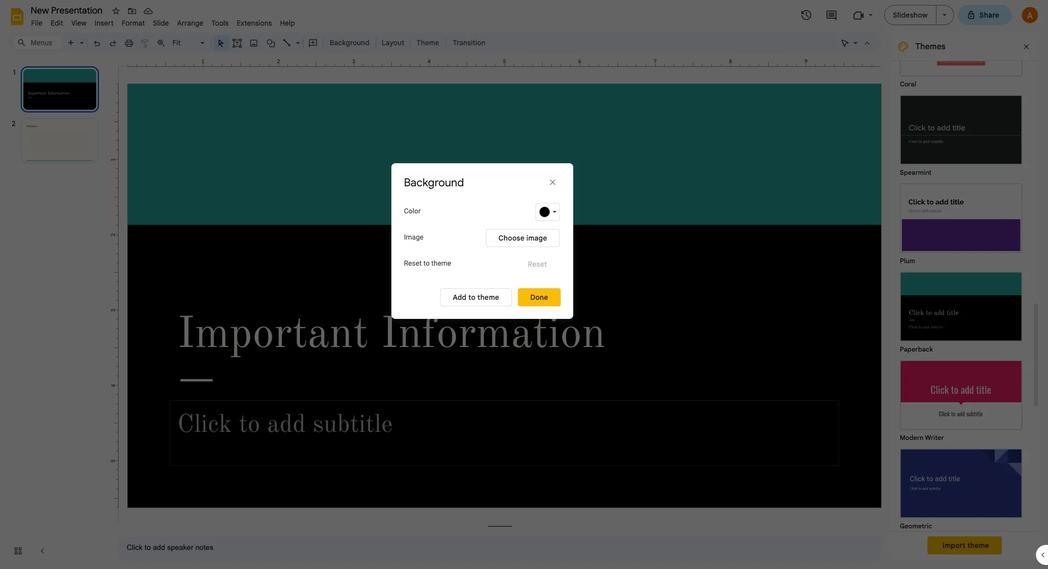 Task type: vqa. For each thing, say whether or not it's contained in the screenshot.
image
yes



Task type: locate. For each thing, give the bounding box(es) containing it.
0 horizontal spatial reset
[[404, 259, 422, 267]]

add to theme
[[453, 293, 499, 302]]

theme for add to theme
[[478, 293, 499, 302]]

navigation
[[0, 57, 111, 569]]

1 horizontal spatial to
[[469, 293, 476, 302]]

reset for reset to theme
[[404, 259, 422, 267]]

Coral radio
[[895, 2, 1028, 90]]

1 horizontal spatial background
[[404, 176, 464, 189]]

to for reset
[[424, 259, 430, 267]]

done
[[531, 293, 548, 302]]

0 vertical spatial background
[[330, 38, 370, 47]]

2 horizontal spatial theme
[[968, 541, 990, 550]]

0 horizontal spatial to
[[424, 259, 430, 267]]

Geometric radio
[[895, 444, 1028, 532]]

transition
[[453, 38, 486, 47]]

reset
[[404, 259, 422, 267], [528, 260, 547, 269]]

to for add
[[469, 293, 476, 302]]

1 vertical spatial background
[[404, 176, 464, 189]]

menu bar inside menu bar banner
[[27, 13, 299, 30]]

reset inside button
[[528, 260, 547, 269]]

1 vertical spatial to
[[469, 293, 476, 302]]

import theme button
[[928, 537, 1002, 555]]

1 vertical spatial theme
[[478, 293, 499, 302]]

background application
[[0, 0, 1048, 569]]

themes
[[916, 42, 946, 52]]

0 vertical spatial theme
[[432, 259, 451, 267]]

background inside background button
[[330, 38, 370, 47]]

transition button
[[448, 35, 490, 50]]

to
[[424, 259, 430, 267], [469, 293, 476, 302]]

menu bar banner
[[0, 0, 1048, 569]]

1 horizontal spatial theme
[[478, 293, 499, 302]]

2 vertical spatial theme
[[968, 541, 990, 550]]

theme button
[[412, 35, 444, 50]]

Plum radio
[[895, 178, 1028, 267]]

0 horizontal spatial theme
[[432, 259, 451, 267]]

modern writer
[[900, 434, 944, 442]]

theme inside the import theme button
[[968, 541, 990, 550]]

to right add
[[469, 293, 476, 302]]

modern
[[900, 434, 924, 442]]

choose image button
[[486, 229, 560, 247]]

spearmint
[[900, 168, 932, 177]]

0 horizontal spatial background
[[330, 38, 370, 47]]

background
[[330, 38, 370, 47], [404, 176, 464, 189]]

to inside button
[[469, 293, 476, 302]]

reset button
[[515, 255, 560, 274]]

share. private to only me. image
[[967, 10, 976, 19]]

theme
[[417, 38, 439, 47]]

reset to theme
[[404, 259, 451, 267]]

theme right add
[[478, 293, 499, 302]]

add to theme button
[[440, 288, 512, 306]]

theme inside add to theme button
[[478, 293, 499, 302]]

menu bar
[[27, 13, 299, 30]]

theme
[[432, 259, 451, 267], [478, 293, 499, 302], [968, 541, 990, 550]]

theme right import
[[968, 541, 990, 550]]

Star checkbox
[[109, 4, 123, 18]]

1 horizontal spatial reset
[[528, 260, 547, 269]]

to down image
[[424, 259, 430, 267]]

Rename text field
[[27, 4, 108, 16]]

0 vertical spatial to
[[424, 259, 430, 267]]

theme up add to theme button
[[432, 259, 451, 267]]

plum
[[900, 257, 915, 265]]



Task type: describe. For each thing, give the bounding box(es) containing it.
geometric
[[900, 522, 933, 531]]

image
[[527, 234, 547, 243]]

writer
[[925, 434, 944, 442]]

image
[[404, 233, 424, 241]]

import theme
[[943, 541, 990, 550]]

choose
[[499, 234, 525, 243]]

background inside 'background' heading
[[404, 176, 464, 189]]

choose image
[[499, 234, 547, 243]]

Menus field
[[13, 36, 63, 50]]

Modern Writer radio
[[895, 355, 1028, 444]]

Paperback radio
[[895, 267, 1028, 355]]

background heading
[[404, 176, 505, 190]]

background dialog
[[392, 163, 573, 319]]

add
[[453, 293, 467, 302]]

themes section
[[890, 2, 1040, 561]]

done button
[[518, 288, 561, 306]]

Spearmint radio
[[895, 90, 1028, 178]]

theme for reset to theme
[[432, 259, 451, 267]]

import
[[943, 541, 966, 550]]

coral
[[900, 80, 917, 88]]

mode and view toolbar
[[837, 33, 876, 53]]

color
[[404, 207, 421, 215]]

navigation inside background application
[[0, 57, 111, 569]]

background button
[[325, 35, 374, 50]]

paperback
[[900, 345, 933, 354]]

reset for reset
[[528, 260, 547, 269]]

main toolbar
[[62, 35, 491, 50]]



